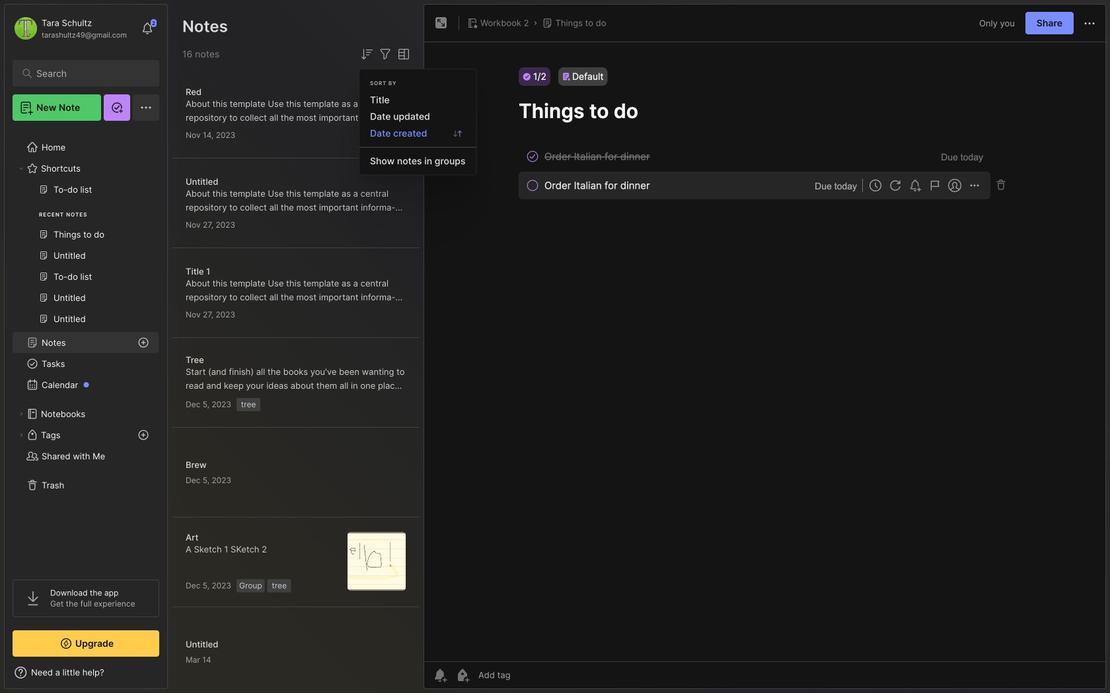 Task type: describe. For each thing, give the bounding box(es) containing it.
Account field
[[13, 15, 127, 42]]

Add filters field
[[377, 46, 393, 62]]

Note Editor text field
[[424, 42, 1105, 662]]

WHAT'S NEW field
[[5, 663, 167, 684]]

Add tag field
[[477, 670, 576, 682]]

expand notebooks image
[[17, 410, 25, 418]]

main element
[[0, 0, 172, 694]]

expand tags image
[[17, 431, 25, 439]]

More actions field
[[1082, 15, 1097, 31]]

group inside main element
[[13, 179, 159, 338]]

tree inside main element
[[5, 129, 167, 568]]

Search text field
[[36, 67, 142, 80]]

add filters image
[[377, 46, 393, 62]]

note window element
[[424, 4, 1106, 693]]



Task type: locate. For each thing, give the bounding box(es) containing it.
group
[[13, 179, 159, 338]]

thumbnail image
[[348, 533, 406, 591]]

dropdown list menu
[[359, 92, 476, 170]]

none search field inside main element
[[36, 65, 142, 81]]

more actions image
[[1082, 16, 1097, 31]]

add tag image
[[455, 668, 470, 684]]

View options field
[[393, 46, 412, 62]]

expand note image
[[433, 15, 449, 31]]

tree
[[5, 129, 167, 568]]

click to collapse image
[[167, 669, 177, 685]]

Sort options field
[[359, 46, 375, 62]]

None search field
[[36, 65, 142, 81]]

add a reminder image
[[432, 668, 448, 684]]



Task type: vqa. For each thing, say whether or not it's contained in the screenshot.
The Share
no



